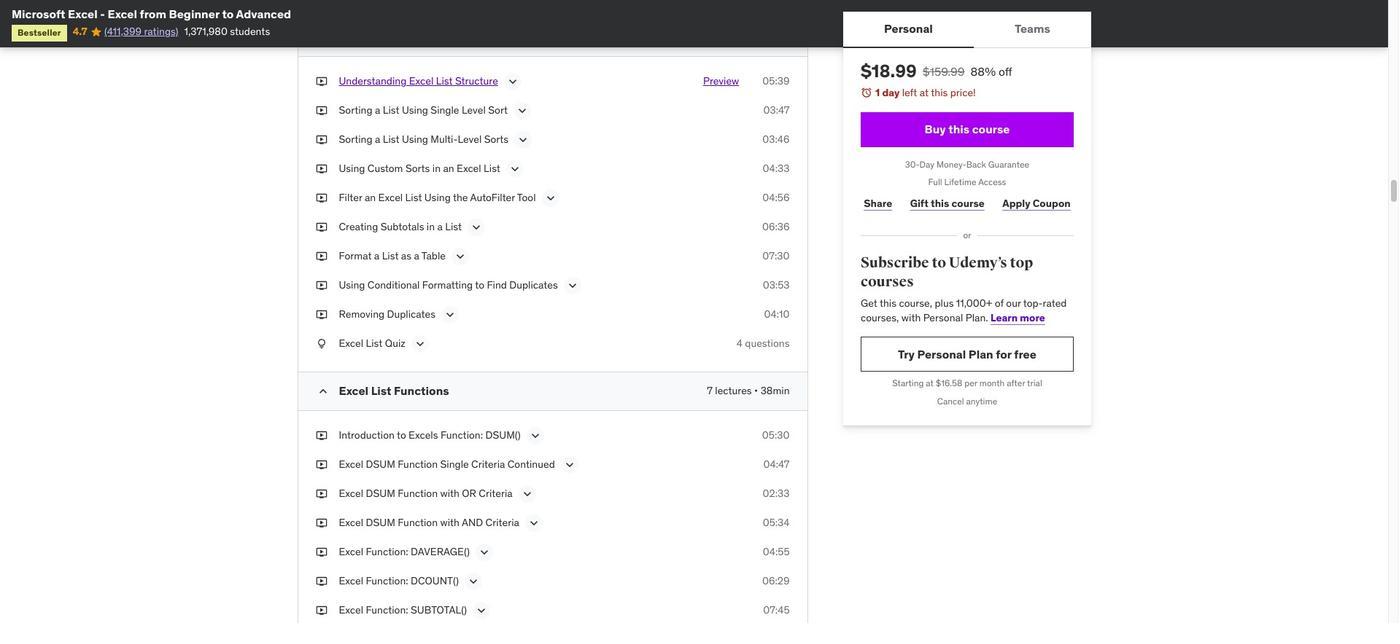 Task type: locate. For each thing, give the bounding box(es) containing it.
to inside subscribe to udemy's top courses
[[931, 254, 946, 272]]

structure
[[455, 75, 498, 88]]

9 xsmall image from the top
[[315, 604, 327, 618]]

1 xsmall image from the top
[[315, 104, 327, 118]]

1 vertical spatial at
[[926, 378, 933, 389]]

using left the
[[424, 191, 451, 204]]

1
[[875, 86, 880, 99]]

function: up excel function: dcount() on the bottom
[[366, 546, 408, 559]]

this inside gift this course link
[[930, 197, 949, 210]]

function up excel dsum function with and criteria
[[398, 487, 438, 500]]

3 xsmall image from the top
[[315, 191, 327, 206]]

show lecture description image
[[505, 75, 520, 89], [515, 104, 530, 118], [543, 191, 558, 206], [469, 220, 484, 235], [453, 250, 468, 264], [565, 279, 580, 293], [443, 308, 457, 323], [413, 337, 427, 352], [528, 429, 543, 444], [562, 458, 577, 473], [527, 517, 541, 531], [477, 546, 492, 560], [474, 604, 489, 619]]

2 vertical spatial function
[[398, 517, 438, 530]]

in right subtotals
[[427, 220, 435, 234]]

course
[[972, 122, 1010, 136], [951, 197, 984, 210]]

2 vertical spatial criteria
[[486, 517, 519, 530]]

8 xsmall image from the top
[[315, 575, 327, 589]]

06:36
[[762, 220, 790, 234]]

8 xsmall image from the top
[[315, 517, 327, 531]]

xsmall image for sorting a list using multi-level sorts
[[315, 133, 327, 147]]

table
[[421, 250, 446, 263]]

sorts down sort
[[484, 133, 509, 146]]

1 vertical spatial function
[[398, 487, 438, 500]]

small image
[[315, 385, 330, 399]]

0 vertical spatial personal
[[884, 21, 932, 36]]

list left 'functions'
[[371, 384, 391, 398]]

at right left
[[919, 86, 928, 99]]

04:56
[[762, 191, 790, 204]]

an
[[443, 162, 454, 175], [365, 191, 376, 204]]

personal inside button
[[884, 21, 932, 36]]

sort
[[488, 104, 508, 117]]

or
[[462, 487, 476, 500]]

filter an excel list using the autofilter tool
[[339, 191, 536, 204]]

free
[[1014, 347, 1036, 362]]

4 xsmall image from the top
[[315, 250, 327, 264]]

a right format
[[374, 250, 379, 263]]

0 vertical spatial sorting
[[339, 104, 372, 117]]

2 sorting from the top
[[339, 133, 372, 146]]

2 vertical spatial dsum
[[366, 517, 395, 530]]

criteria down dsum()
[[471, 458, 505, 471]]

6 xsmall image from the top
[[315, 487, 327, 502]]

the
[[453, 191, 468, 204]]

xsmall image
[[315, 75, 327, 89], [315, 133, 327, 147], [315, 191, 327, 206], [315, 250, 327, 264], [315, 308, 327, 322], [315, 337, 327, 351], [315, 429, 327, 443], [315, 517, 327, 531]]

4
[[737, 337, 743, 350]]

03:53
[[763, 279, 790, 292]]

sorts down sorting a list using multi-level sorts
[[405, 162, 430, 175]]

starting at $16.58 per month after trial cancel anytime
[[892, 378, 1042, 407]]

course down lifetime at top
[[951, 197, 984, 210]]

xsmall image for creating subtotals in a list
[[315, 220, 327, 235]]

2 dsum from the top
[[366, 487, 395, 500]]

sorting for sorting a list using single level sort
[[339, 104, 372, 117]]

3 dsum from the top
[[366, 517, 395, 530]]

xsmall image
[[315, 104, 327, 118], [315, 162, 327, 176], [315, 220, 327, 235], [315, 279, 327, 293], [315, 458, 327, 472], [315, 487, 327, 502], [315, 546, 327, 560], [315, 575, 327, 589], [315, 604, 327, 618]]

using left multi-
[[402, 133, 428, 146]]

sorting up custom
[[339, 133, 372, 146]]

this
[[931, 86, 947, 99], [948, 122, 969, 136], [930, 197, 949, 210], [879, 297, 896, 310]]

function: for daverage()
[[366, 546, 408, 559]]

personal button
[[843, 12, 973, 47]]

xsmall image for using custom sorts in an excel list
[[315, 162, 327, 176]]

sorting a list using multi-level sorts
[[339, 133, 509, 146]]

show lecture description image
[[516, 133, 530, 147], [508, 162, 522, 177], [520, 487, 534, 502], [466, 575, 481, 589]]

a up custom
[[375, 133, 380, 146]]

05:39
[[762, 75, 790, 88]]

share button
[[860, 189, 895, 218]]

subtotal()
[[411, 604, 467, 617]]

this inside get this course, plus 11,000+ of our top-rated courses, with personal plan.
[[879, 297, 896, 310]]

show lecture description image for introduction to excels function: dsum()
[[528, 429, 543, 444]]

for
[[995, 347, 1011, 362]]

tab list
[[843, 12, 1091, 48]]

list up the autofilter
[[484, 162, 500, 175]]

in
[[432, 162, 441, 175], [427, 220, 435, 234]]

an right filter
[[365, 191, 376, 204]]

level for single
[[462, 104, 486, 117]]

criteria
[[471, 458, 505, 471], [479, 487, 513, 500], [486, 517, 519, 530]]

list left quiz at the bottom of the page
[[366, 337, 382, 350]]

2 vertical spatial with
[[440, 517, 459, 530]]

using up filter
[[339, 162, 365, 175]]

group
[[298, 0, 807, 18]]

criteria right or
[[479, 487, 513, 500]]

0 vertical spatial level
[[462, 104, 486, 117]]

0 vertical spatial single
[[431, 104, 459, 117]]

dsum for excel dsum function single criteria continued
[[366, 458, 395, 471]]

multi-
[[431, 133, 458, 146]]

a down understanding
[[375, 104, 380, 117]]

dsum for excel dsum function with and criteria
[[366, 517, 395, 530]]

dsum down introduction
[[366, 458, 395, 471]]

06:29
[[762, 575, 790, 588]]

list up custom
[[383, 133, 399, 146]]

single up multi-
[[431, 104, 459, 117]]

list left the structure
[[436, 75, 453, 88]]

show lecture description image for removing duplicates
[[443, 308, 457, 323]]

personal up $16.58
[[917, 347, 966, 362]]

0 vertical spatial course
[[972, 122, 1010, 136]]

1 vertical spatial duplicates
[[387, 308, 435, 321]]

sorting for sorting a list using multi-level sorts
[[339, 133, 372, 146]]

1 horizontal spatial duplicates
[[509, 279, 558, 292]]

this up courses,
[[879, 297, 896, 310]]

0 vertical spatial function
[[398, 458, 438, 471]]

personal down plus
[[923, 311, 963, 324]]

xsmall image for excel list quiz
[[315, 337, 327, 351]]

xsmall image for format a list as a table
[[315, 250, 327, 264]]

tab list containing personal
[[843, 12, 1091, 48]]

1 vertical spatial sorting
[[339, 133, 372, 146]]

understanding excel list structure
[[339, 75, 498, 88]]

xsmall image for using conditional formatting to find duplicates
[[315, 279, 327, 293]]

7 lectures • 38min
[[707, 385, 790, 398]]

gift this course
[[910, 197, 984, 210]]

2 function from the top
[[398, 487, 438, 500]]

function: up excel function: subtotal()
[[366, 575, 408, 588]]

1 sorting from the top
[[339, 104, 372, 117]]

to left udemy's
[[931, 254, 946, 272]]

duplicates up quiz at the bottom of the page
[[387, 308, 435, 321]]

custom
[[368, 162, 403, 175]]

list left as
[[382, 250, 399, 263]]

0 vertical spatial dsum
[[366, 458, 395, 471]]

2 xsmall image from the top
[[315, 133, 327, 147]]

teams button
[[973, 12, 1091, 47]]

in up filter an excel list using the autofilter tool
[[432, 162, 441, 175]]

an down multi-
[[443, 162, 454, 175]]

excel list functions
[[339, 384, 449, 398]]

1 horizontal spatial an
[[443, 162, 454, 175]]

course for buy this course
[[972, 122, 1010, 136]]

xsmall image for excel function: daverage()
[[315, 546, 327, 560]]

1 vertical spatial course
[[951, 197, 984, 210]]

function: down excel function: dcount() on the bottom
[[366, 604, 408, 617]]

5 xsmall image from the top
[[315, 458, 327, 472]]

this right gift at the top right
[[930, 197, 949, 210]]

with down course,
[[901, 311, 920, 324]]

udemy's
[[949, 254, 1007, 272]]

with
[[901, 311, 920, 324], [440, 487, 459, 500], [440, 517, 459, 530]]

duplicates right find
[[509, 279, 558, 292]]

removing duplicates
[[339, 308, 435, 321]]

sorting down understanding
[[339, 104, 372, 117]]

with left or
[[440, 487, 459, 500]]

04:33
[[763, 162, 790, 175]]

30-day money-back guarantee full lifetime access
[[905, 159, 1029, 188]]

share
[[863, 197, 892, 210]]

1 vertical spatial personal
[[923, 311, 963, 324]]

7 xsmall image from the top
[[315, 546, 327, 560]]

dsum up excel function: daverage()
[[366, 517, 395, 530]]

this for get
[[879, 297, 896, 310]]

function:
[[441, 429, 483, 442], [366, 546, 408, 559], [366, 575, 408, 588], [366, 604, 408, 617]]

as
[[401, 250, 411, 263]]

lifetime
[[944, 177, 976, 188]]

learn
[[990, 311, 1017, 324]]

$18.99 $159.99 88% off
[[860, 60, 1012, 82]]

this right buy
[[948, 122, 969, 136]]

single up or
[[440, 458, 469, 471]]

1 function from the top
[[398, 458, 438, 471]]

function for criteria
[[398, 458, 438, 471]]

course for gift this course
[[951, 197, 984, 210]]

back
[[966, 159, 986, 170]]

xsmall image for introduction to excels function: dsum()
[[315, 429, 327, 443]]

show lecture description image for filter an excel list using the autofilter tool
[[543, 191, 558, 206]]

to left "excels"
[[397, 429, 406, 442]]

1 vertical spatial criteria
[[479, 487, 513, 500]]

0 horizontal spatial duplicates
[[387, 308, 435, 321]]

criteria right the "and" on the bottom left of the page
[[486, 517, 519, 530]]

$16.58
[[935, 378, 962, 389]]

dsum up excel dsum function with and criteria
[[366, 487, 395, 500]]

to
[[222, 7, 234, 21], [931, 254, 946, 272], [475, 279, 484, 292], [397, 429, 406, 442]]

3 function from the top
[[398, 517, 438, 530]]

course inside button
[[972, 122, 1010, 136]]

with for 05:34
[[440, 517, 459, 530]]

1 vertical spatial with
[[440, 487, 459, 500]]

5 xsmall image from the top
[[315, 308, 327, 322]]

show lecture description image for excel dsum function single criteria continued
[[562, 458, 577, 473]]

students
[[230, 25, 270, 38]]

1 vertical spatial dsum
[[366, 487, 395, 500]]

creating
[[339, 220, 378, 234]]

introduction
[[339, 429, 395, 442]]

0 vertical spatial with
[[901, 311, 920, 324]]

list down the
[[445, 220, 462, 234]]

2 xsmall image from the top
[[315, 162, 327, 176]]

function: for dcount()
[[366, 575, 408, 588]]

1 dsum from the top
[[366, 458, 395, 471]]

7 xsmall image from the top
[[315, 429, 327, 443]]

formatting
[[422, 279, 473, 292]]

0 horizontal spatial an
[[365, 191, 376, 204]]

personal up "$18.99"
[[884, 21, 932, 36]]

3 xsmall image from the top
[[315, 220, 327, 235]]

buy this course button
[[860, 112, 1073, 147]]

trial
[[1027, 378, 1042, 389]]

teams
[[1014, 21, 1050, 36]]

show lecture description image for creating subtotals in a list
[[469, 220, 484, 235]]

at inside starting at $16.58 per month after trial cancel anytime
[[926, 378, 933, 389]]

4 xsmall image from the top
[[315, 279, 327, 293]]

format a list as a table
[[339, 250, 446, 263]]

1 vertical spatial level
[[458, 133, 482, 146]]

this inside buy this course button
[[948, 122, 969, 136]]

level left sort
[[462, 104, 486, 117]]

level down sorting a list using single level sort on the left top
[[458, 133, 482, 146]]

0 vertical spatial sorts
[[484, 133, 509, 146]]

1 vertical spatial single
[[440, 458, 469, 471]]

0 horizontal spatial sorts
[[405, 162, 430, 175]]

function down excel dsum function with or criteria
[[398, 517, 438, 530]]

with inside get this course, plus 11,000+ of our top-rated courses, with personal plan.
[[901, 311, 920, 324]]

xsmall image for excel function: dcount()
[[315, 575, 327, 589]]

quiz
[[385, 337, 405, 350]]

with left the "and" on the bottom left of the page
[[440, 517, 459, 530]]

sorts
[[484, 133, 509, 146], [405, 162, 430, 175]]

course up back
[[972, 122, 1010, 136]]

autofilter
[[470, 191, 515, 204]]

6 xsmall image from the top
[[315, 337, 327, 351]]

money-
[[936, 159, 966, 170]]

excel list quiz
[[339, 337, 405, 350]]

creating subtotals in a list
[[339, 220, 462, 234]]

function down "excels"
[[398, 458, 438, 471]]

top-
[[1023, 297, 1042, 310]]

at left $16.58
[[926, 378, 933, 389]]



Task type: vqa. For each thing, say whether or not it's contained in the screenshot.
the NetApp image
no



Task type: describe. For each thing, give the bounding box(es) containing it.
subtotals
[[381, 220, 424, 234]]

1 vertical spatial an
[[365, 191, 376, 204]]

apply
[[1002, 197, 1030, 210]]

0 vertical spatial criteria
[[471, 458, 505, 471]]

dsum for excel dsum function with or criteria
[[366, 487, 395, 500]]

gift
[[910, 197, 928, 210]]

xsmall image for excel dsum function with or criteria
[[315, 487, 327, 502]]

dcount()
[[411, 575, 459, 588]]

show lecture description image for excel dsum function with or criteria
[[520, 487, 534, 502]]

try personal plan for free
[[898, 347, 1036, 362]]

introduction to excels function: dsum()
[[339, 429, 521, 442]]

list down using custom sorts in an excel list
[[405, 191, 422, 204]]

plan.
[[965, 311, 988, 324]]

after
[[1006, 378, 1025, 389]]

cancel
[[937, 396, 964, 407]]

this down $159.99
[[931, 86, 947, 99]]

xsmall image for excel dsum function single criteria continued
[[315, 458, 327, 472]]

alarm image
[[860, 87, 872, 98]]

show lecture description image for using custom sorts in an excel list
[[508, 162, 522, 177]]

courses
[[860, 273, 914, 291]]

excel dsum function with and criteria
[[339, 517, 519, 530]]

•
[[754, 385, 758, 398]]

guarantee
[[988, 159, 1029, 170]]

understanding
[[339, 75, 407, 88]]

this for buy
[[948, 122, 969, 136]]

4 questions
[[737, 337, 790, 350]]

list inside button
[[436, 75, 453, 88]]

03:46
[[762, 133, 790, 146]]

plan
[[968, 347, 993, 362]]

a for sorting a list using multi-level sorts
[[375, 133, 380, 146]]

understanding excel list structure button
[[339, 75, 498, 92]]

function for or
[[398, 487, 438, 500]]

this for gift
[[930, 197, 949, 210]]

function: for subtotal()
[[366, 604, 408, 617]]

removing
[[339, 308, 385, 321]]

top
[[1010, 254, 1033, 272]]

to up 1,371,980 students
[[222, 7, 234, 21]]

beginner
[[169, 7, 219, 21]]

get this course, plus 11,000+ of our top-rated courses, with personal plan.
[[860, 297, 1066, 324]]

show lecture description image for excel function: subtotal()
[[474, 604, 489, 619]]

from
[[140, 7, 166, 21]]

gift this course link
[[907, 189, 987, 218]]

functions
[[394, 384, 449, 398]]

05:30
[[762, 429, 790, 442]]

excel dsum function with or criteria
[[339, 487, 513, 500]]

04:10
[[764, 308, 790, 321]]

a for format a list as a table
[[374, 250, 379, 263]]

03:47
[[763, 104, 790, 117]]

to left find
[[475, 279, 484, 292]]

microsoft
[[12, 7, 65, 21]]

excels
[[409, 429, 438, 442]]

0 vertical spatial duplicates
[[509, 279, 558, 292]]

show lecture description image for format a list as a table
[[453, 250, 468, 264]]

show lecture description image for using conditional formatting to find duplicates
[[565, 279, 580, 293]]

buy
[[924, 122, 945, 136]]

and
[[462, 517, 483, 530]]

rated
[[1042, 297, 1066, 310]]

price!
[[950, 86, 975, 99]]

02:33
[[763, 487, 790, 500]]

tool
[[517, 191, 536, 204]]

04:55
[[763, 546, 790, 559]]

level for multi-
[[458, 133, 482, 146]]

excel function: daverage()
[[339, 546, 470, 559]]

continued
[[508, 458, 555, 471]]

or
[[963, 230, 971, 241]]

per
[[964, 378, 977, 389]]

0 vertical spatial in
[[432, 162, 441, 175]]

07:45
[[763, 604, 790, 617]]

1,371,980
[[184, 25, 228, 38]]

with for 02:33
[[440, 487, 459, 500]]

show lecture description image for excel function: dcount()
[[466, 575, 481, 589]]

show lecture description image for sorting a list using multi-level sorts
[[516, 133, 530, 147]]

criteria for or
[[479, 487, 513, 500]]

a right as
[[414, 250, 419, 263]]

format
[[339, 250, 372, 263]]

using down format
[[339, 279, 365, 292]]

1 xsmall image from the top
[[315, 75, 327, 89]]

month
[[979, 378, 1004, 389]]

a for sorting a list using single level sort
[[375, 104, 380, 117]]

find
[[487, 279, 507, 292]]

show lecture description image for excel dsum function with and criteria
[[527, 517, 541, 531]]

xsmall image for excel dsum function with and criteria
[[315, 517, 327, 531]]

questions
[[745, 337, 790, 350]]

off
[[998, 64, 1012, 79]]

0 vertical spatial at
[[919, 86, 928, 99]]

daverage()
[[411, 546, 470, 559]]

xsmall image for excel function: subtotal()
[[315, 604, 327, 618]]

subscribe
[[860, 254, 929, 272]]

excel function: dcount()
[[339, 575, 459, 588]]

1 day left at this price!
[[875, 86, 975, 99]]

lectures
[[715, 385, 752, 398]]

full
[[928, 177, 942, 188]]

coupon
[[1032, 197, 1070, 210]]

try
[[898, 347, 914, 362]]

(411,399
[[104, 25, 142, 38]]

function: up excel dsum function single criteria continued
[[441, 429, 483, 442]]

a down filter an excel list using the autofilter tool
[[437, 220, 443, 234]]

left
[[902, 86, 917, 99]]

11,000+
[[956, 297, 992, 310]]

show lecture description image for excel function: daverage()
[[477, 546, 492, 560]]

microsoft excel - excel from beginner to advanced
[[12, 7, 291, 21]]

plus
[[934, 297, 953, 310]]

show lecture description image for sorting a list using single level sort
[[515, 104, 530, 118]]

learn more link
[[990, 311, 1045, 324]]

function for and
[[398, 517, 438, 530]]

more
[[1020, 311, 1045, 324]]

learn more
[[990, 311, 1045, 324]]

0 vertical spatial an
[[443, 162, 454, 175]]

course,
[[899, 297, 932, 310]]

$18.99
[[860, 60, 916, 82]]

1 vertical spatial in
[[427, 220, 435, 234]]

preview
[[703, 75, 739, 88]]

xsmall image for filter an excel list using the autofilter tool
[[315, 191, 327, 206]]

xsmall image for sorting a list using single level sort
[[315, 104, 327, 118]]

using down understanding excel list structure button
[[402, 104, 428, 117]]

show lecture description image for excel list quiz
[[413, 337, 427, 352]]

sorting a list using single level sort
[[339, 104, 508, 117]]

1 horizontal spatial sorts
[[484, 133, 509, 146]]

excel inside button
[[409, 75, 434, 88]]

personal inside get this course, plus 11,000+ of our top-rated courses, with personal plan.
[[923, 311, 963, 324]]

list down understanding
[[383, 104, 399, 117]]

bestseller
[[18, 27, 61, 38]]

get
[[860, 297, 877, 310]]

conditional
[[368, 279, 420, 292]]

using custom sorts in an excel list
[[339, 162, 500, 175]]

criteria for and
[[486, 517, 519, 530]]

filter
[[339, 191, 362, 204]]

2 vertical spatial personal
[[917, 347, 966, 362]]

38min
[[761, 385, 790, 398]]

1,371,980 students
[[184, 25, 270, 38]]

88%
[[970, 64, 995, 79]]

xsmall image for removing duplicates
[[315, 308, 327, 322]]

1 vertical spatial sorts
[[405, 162, 430, 175]]

$159.99
[[922, 64, 964, 79]]



